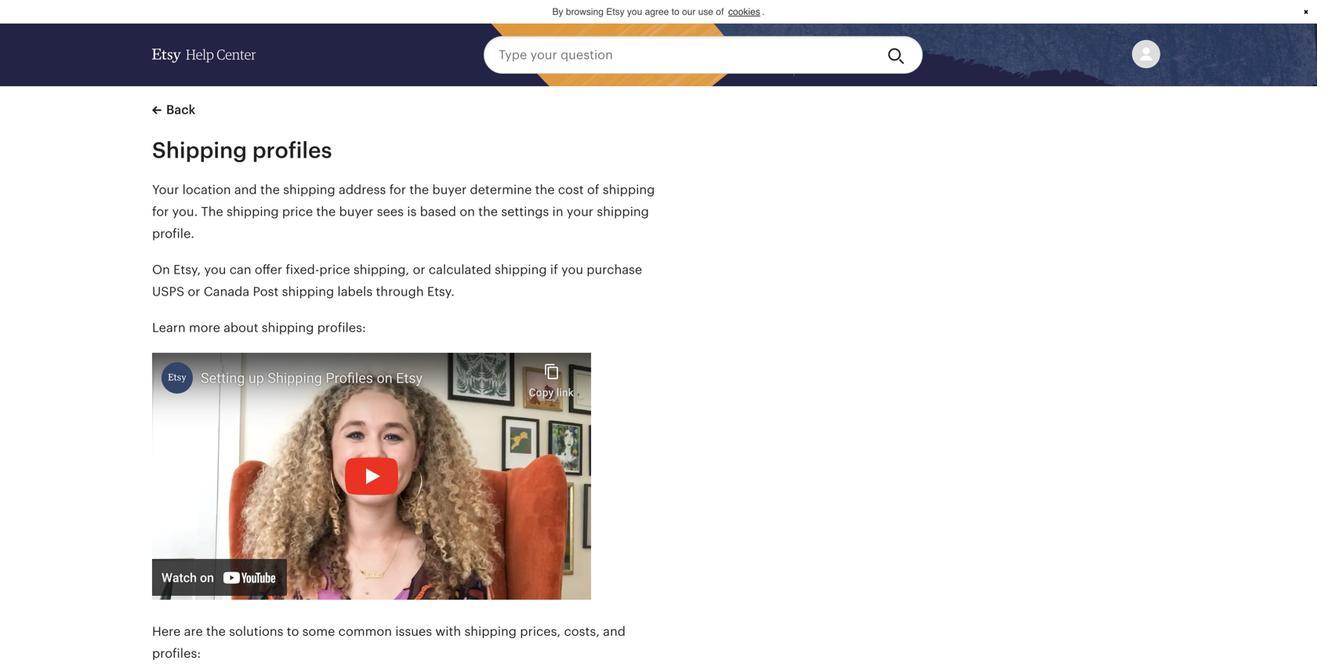 Task type: vqa. For each thing, say whether or not it's contained in the screenshot.
the bottommost 1099-
no



Task type: locate. For each thing, give the bounding box(es) containing it.
you
[[627, 6, 642, 17], [204, 263, 226, 277], [561, 263, 583, 277]]

1 vertical spatial or
[[188, 285, 200, 299]]

to inside here are the solutions to some common issues with shipping prices, costs, and profiles:
[[287, 625, 299, 639]]

profiles: inside here are the solutions to some common issues with shipping prices, costs, and profiles:
[[152, 647, 201, 661]]

issues
[[395, 625, 432, 639]]

shipping down 'profiles'
[[283, 183, 335, 197]]

2 horizontal spatial you
[[627, 6, 642, 17]]

labels
[[337, 285, 373, 299]]

solutions
[[229, 625, 283, 639]]

buyer up based
[[432, 183, 467, 197]]

you right if
[[561, 263, 583, 277]]

your location and the shipping address for the buyer determine the cost of shipping for you. the shipping price the buyer sees is based on the settings in your shipping profile.
[[152, 183, 655, 241]]

sees
[[377, 205, 404, 219]]

.
[[762, 6, 765, 17]]

determine
[[470, 183, 532, 197]]

0 horizontal spatial price
[[282, 205, 313, 219]]

0 vertical spatial of
[[716, 6, 724, 17]]

for down your
[[152, 205, 169, 219]]

of
[[716, 6, 724, 17], [587, 183, 599, 197]]

or up through
[[413, 263, 425, 277]]

the right the are
[[206, 625, 226, 639]]

post
[[253, 285, 279, 299]]

1 vertical spatial profiles:
[[152, 647, 201, 661]]

of inside the cookie consent dialog
[[716, 6, 724, 17]]

you inside the cookie consent dialog
[[627, 6, 642, 17]]

1 vertical spatial to
[[287, 625, 299, 639]]

to left some
[[287, 625, 299, 639]]

profiles
[[252, 138, 332, 163]]

1 horizontal spatial price
[[319, 263, 350, 277]]

and
[[234, 183, 257, 197], [603, 625, 626, 639]]

0 horizontal spatial for
[[152, 205, 169, 219]]

of right cost
[[587, 183, 599, 197]]

learn more about shipping profiles:
[[152, 321, 366, 335]]

cookies
[[728, 6, 760, 17]]

and right location
[[234, 183, 257, 197]]

1 horizontal spatial and
[[603, 625, 626, 639]]

shipping right with
[[465, 625, 517, 639]]

in
[[552, 205, 563, 219]]

0 vertical spatial price
[[282, 205, 313, 219]]

of right use
[[716, 6, 724, 17]]

1 horizontal spatial of
[[716, 6, 724, 17]]

1 vertical spatial of
[[587, 183, 599, 197]]

for up sees
[[389, 183, 406, 197]]

price
[[282, 205, 313, 219], [319, 263, 350, 277]]

by
[[552, 6, 563, 17]]

the up is
[[409, 183, 429, 197]]

help center link
[[152, 33, 256, 77]]

price up fixed-
[[282, 205, 313, 219]]

for
[[389, 183, 406, 197], [152, 205, 169, 219]]

learn
[[152, 321, 186, 335]]

can
[[230, 263, 251, 277]]

agree
[[645, 6, 669, 17]]

or
[[413, 263, 425, 277], [188, 285, 200, 299]]

shipping
[[283, 183, 335, 197], [603, 183, 655, 197], [227, 205, 279, 219], [597, 205, 649, 219], [495, 263, 547, 277], [282, 285, 334, 299], [262, 321, 314, 335], [465, 625, 517, 639]]

0 horizontal spatial profiles:
[[152, 647, 201, 661]]

0 vertical spatial and
[[234, 183, 257, 197]]

on
[[460, 205, 475, 219]]

cookies link
[[727, 4, 762, 19]]

our
[[682, 6, 696, 17]]

profiles:
[[317, 321, 366, 335], [152, 647, 201, 661]]

common
[[338, 625, 392, 639]]

1 vertical spatial price
[[319, 263, 350, 277]]

canada
[[204, 285, 250, 299]]

0 horizontal spatial to
[[287, 625, 299, 639]]

back link
[[152, 100, 195, 119]]

shipping
[[152, 138, 247, 163]]

purchase
[[587, 263, 642, 277]]

buyer down 'address' at left
[[339, 205, 374, 219]]

shipping inside here are the solutions to some common issues with shipping prices, costs, and profiles:
[[465, 625, 517, 639]]

help
[[186, 47, 214, 62]]

and right costs,
[[603, 625, 626, 639]]

address
[[339, 183, 386, 197]]

0 vertical spatial for
[[389, 183, 406, 197]]

shipping right the your
[[597, 205, 649, 219]]

profiles: down labels
[[317, 321, 366, 335]]

1 horizontal spatial you
[[561, 263, 583, 277]]

shipping,
[[354, 263, 410, 277]]

back
[[166, 103, 195, 117]]

fixed-
[[286, 263, 319, 277]]

0 horizontal spatial and
[[234, 183, 257, 197]]

0 vertical spatial profiles:
[[317, 321, 366, 335]]

to
[[672, 6, 680, 17], [287, 625, 299, 639]]

and inside here are the solutions to some common issues with shipping prices, costs, and profiles:
[[603, 625, 626, 639]]

1 horizontal spatial profiles:
[[317, 321, 366, 335]]

prices,
[[520, 625, 561, 639]]

you.
[[172, 205, 198, 219]]

1 vertical spatial buyer
[[339, 205, 374, 219]]

1 horizontal spatial to
[[672, 6, 680, 17]]

you up canada
[[204, 263, 226, 277]]

etsy.
[[427, 285, 455, 299]]

1 vertical spatial and
[[603, 625, 626, 639]]

the inside here are the solutions to some common issues with shipping prices, costs, and profiles:
[[206, 625, 226, 639]]

0 vertical spatial or
[[413, 263, 425, 277]]

profile.
[[152, 227, 194, 241]]

1 horizontal spatial for
[[389, 183, 406, 197]]

usps
[[152, 285, 184, 299]]

None search field
[[484, 36, 923, 74]]

the
[[260, 183, 280, 197], [409, 183, 429, 197], [535, 183, 555, 197], [316, 205, 336, 219], [478, 205, 498, 219], [206, 625, 226, 639]]

0 horizontal spatial of
[[587, 183, 599, 197]]

or down etsy,
[[188, 285, 200, 299]]

price up labels
[[319, 263, 350, 277]]

shipping down post
[[262, 321, 314, 335]]

shipping right cost
[[603, 183, 655, 197]]

here
[[152, 625, 181, 639]]

1 horizontal spatial or
[[413, 263, 425, 277]]

cookie consent dialog
[[0, 0, 1317, 24]]

buyer
[[432, 183, 467, 197], [339, 205, 374, 219]]

0 vertical spatial to
[[672, 6, 680, 17]]

0 vertical spatial buyer
[[432, 183, 467, 197]]

you right etsy
[[627, 6, 642, 17]]

to left "our"
[[672, 6, 680, 17]]

more
[[189, 321, 220, 335]]

profiles: down here
[[152, 647, 201, 661]]



Task type: describe. For each thing, give the bounding box(es) containing it.
through
[[376, 285, 424, 299]]

the up fixed-
[[316, 205, 336, 219]]

shipping left if
[[495, 263, 547, 277]]

if
[[550, 263, 558, 277]]

cost
[[558, 183, 584, 197]]

on etsy, you can offer fixed-price shipping, or calculated shipping if you purchase usps or canada post shipping labels through etsy.
[[152, 263, 642, 299]]

here are the solutions to some common issues with shipping prices, costs, and profiles:
[[152, 625, 626, 661]]

shipping down fixed-
[[282, 285, 334, 299]]

price inside "your location and the shipping address for the buyer determine the cost of shipping for you. the shipping price the buyer sees is based on the settings in your shipping profile."
[[282, 205, 313, 219]]

calculated
[[429, 263, 491, 277]]

and inside "your location and the shipping address for the buyer determine the cost of shipping for you. the shipping price the buyer sees is based on the settings in your shipping profile."
[[234, 183, 257, 197]]

location
[[182, 183, 231, 197]]

0 horizontal spatial buyer
[[339, 205, 374, 219]]

Type your question search field
[[484, 36, 875, 74]]

based
[[420, 205, 456, 219]]

the down 'profiles'
[[260, 183, 280, 197]]

are
[[184, 625, 203, 639]]

1 horizontal spatial buyer
[[432, 183, 467, 197]]

etsy
[[606, 6, 625, 17]]

some
[[302, 625, 335, 639]]

etsy,
[[173, 263, 201, 277]]

settings
[[501, 205, 549, 219]]

shipping right the
[[227, 205, 279, 219]]

center
[[217, 47, 256, 62]]

of inside "your location and the shipping address for the buyer determine the cost of shipping for you. the shipping price the buyer sees is based on the settings in your shipping profile."
[[587, 183, 599, 197]]

on
[[152, 263, 170, 277]]

1 vertical spatial for
[[152, 205, 169, 219]]

price inside on etsy, you can offer fixed-price shipping, or calculated shipping if you purchase usps or canada post shipping labels through etsy.
[[319, 263, 350, 277]]

shipping profiles
[[152, 138, 332, 163]]

browsing
[[566, 6, 604, 17]]

the
[[201, 205, 223, 219]]

by browsing etsy you agree to our use of cookies .
[[552, 6, 765, 17]]

your
[[152, 183, 179, 197]]

to inside the cookie consent dialog
[[672, 6, 680, 17]]

the up in
[[535, 183, 555, 197]]

about
[[224, 321, 258, 335]]

costs,
[[564, 625, 600, 639]]

0 horizontal spatial you
[[204, 263, 226, 277]]

is
[[407, 205, 417, 219]]

use
[[698, 6, 714, 17]]

with
[[435, 625, 461, 639]]

your
[[567, 205, 594, 219]]

etsy image
[[152, 49, 181, 63]]

offer
[[255, 263, 282, 277]]

the right on
[[478, 205, 498, 219]]

help center
[[186, 47, 256, 62]]

0 horizontal spatial or
[[188, 285, 200, 299]]



